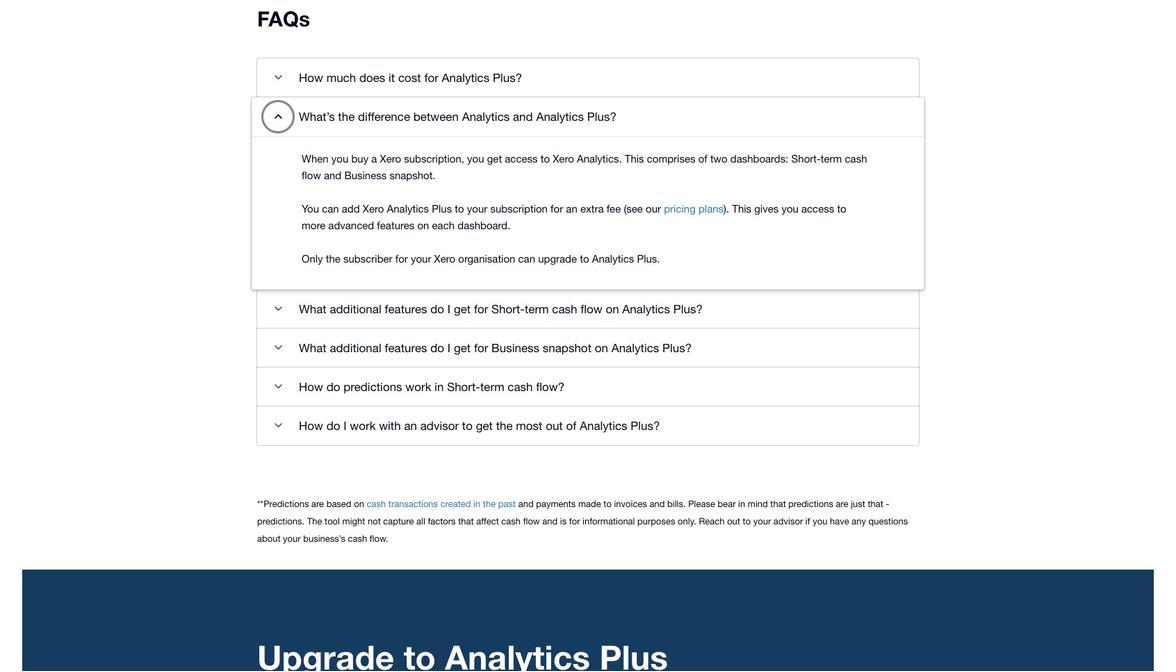 Task type: locate. For each thing, give the bounding box(es) containing it.
xero right add
[[363, 203, 384, 215]]

0 vertical spatial flow
[[302, 169, 321, 181]]

1 horizontal spatial business
[[492, 341, 540, 355]]

0 horizontal spatial this
[[625, 153, 644, 165]]

1 vertical spatial term
[[525, 302, 549, 316]]

subscription,
[[404, 153, 465, 165]]

0 vertical spatial what
[[299, 302, 327, 316]]

work inside dropdown button
[[350, 419, 376, 433]]

0 horizontal spatial in
[[435, 380, 444, 394]]

short-
[[792, 153, 821, 165], [492, 302, 525, 316], [447, 380, 481, 394]]

2 vertical spatial i
[[344, 419, 347, 433]]

for down what additional features do i get for short-term cash flow on analytics plus?
[[474, 341, 488, 355]]

the
[[307, 516, 322, 527]]

1 vertical spatial work
[[350, 419, 376, 433]]

this right ').'
[[733, 203, 752, 215]]

cash transactions created in the past link
[[367, 499, 516, 510]]

0 vertical spatial of
[[699, 153, 708, 165]]

0 horizontal spatial can
[[322, 203, 339, 215]]

1 horizontal spatial flow
[[523, 516, 540, 527]]

business
[[345, 169, 387, 181], [492, 341, 540, 355]]

and
[[513, 110, 533, 124], [324, 169, 342, 181], [519, 499, 534, 510], [650, 499, 665, 510], [543, 516, 558, 527]]

in up 'affect'
[[474, 499, 481, 510]]

0 horizontal spatial are
[[312, 499, 324, 510]]

cash
[[845, 153, 868, 165], [552, 302, 578, 316], [508, 380, 533, 394], [367, 499, 386, 510], [502, 516, 521, 527], [348, 534, 367, 544]]

mind
[[748, 499, 768, 510]]

1 horizontal spatial this
[[733, 203, 752, 215]]

between
[[414, 110, 459, 124]]

access up the subscription
[[505, 153, 538, 165]]

i up "how do predictions work in short-term cash flow?" on the left of page
[[448, 341, 451, 355]]

how for how do i work with an advisor to get the most out of analytics plus?
[[299, 419, 323, 433]]

0 vertical spatial term
[[821, 153, 842, 165]]

0 vertical spatial out
[[546, 419, 563, 433]]

1 vertical spatial flow
[[581, 302, 603, 316]]

access right gives at the right
[[802, 203, 835, 215]]

flow down payments
[[523, 516, 540, 527]]

business down buy
[[345, 169, 387, 181]]

toggle image
[[264, 64, 292, 92], [264, 334, 292, 362], [264, 373, 292, 401], [264, 412, 292, 440]]

0 vertical spatial work
[[406, 380, 432, 394]]

short- up the what additional features do i get for business snapshot on analytics plus?
[[492, 302, 525, 316]]

on
[[418, 219, 429, 231], [606, 302, 619, 316], [595, 341, 609, 355], [354, 499, 364, 510]]

i down only the subscriber for your xero organisation can upgrade to analytics plus.
[[448, 302, 451, 316]]

your right subscriber
[[411, 253, 431, 265]]

1 horizontal spatial short-
[[492, 302, 525, 316]]

most
[[516, 419, 543, 433]]

pricing plans
[[664, 203, 724, 215]]

can left upgrade
[[519, 253, 536, 265]]

flow inside and payments made to invoices and bills. please bear in mind that predictions are just that - predictions. the tool might not capture all factors that affect cash flow and is for informational purposes only. reach out to your advisor if you have any questions about your business's cash flow.
[[523, 516, 540, 527]]

business inside dropdown button
[[492, 341, 540, 355]]

features
[[377, 219, 415, 231], [385, 302, 427, 316], [385, 341, 427, 355]]

0 horizontal spatial term
[[481, 380, 505, 394]]

predictions up "if"
[[789, 499, 834, 510]]

does
[[359, 71, 386, 85]]

).
[[724, 203, 730, 215]]

analytics left plus.
[[592, 253, 634, 265]]

on up might
[[354, 499, 364, 510]]

it
[[389, 71, 395, 85]]

additional for what additional features do i get for business snapshot on analytics plus?
[[330, 341, 382, 355]]

2 horizontal spatial that
[[868, 499, 884, 510]]

any
[[852, 516, 867, 527]]

of inside when you buy a xero subscription, you get access to xero analytics. this comprises of two dashboards: short-term cash flow and business snapshot.
[[699, 153, 708, 165]]

get up the you can add xero analytics plus to your subscription for an extra fee (see our
[[487, 153, 502, 165]]

please
[[689, 499, 716, 510]]

toggle image inside how much does it cost for analytics plus? dropdown button
[[264, 64, 292, 92]]

toggle image inside 'what additional features do i get for business snapshot on analytics plus?' dropdown button
[[264, 334, 292, 362]]

get inside how do i work with an advisor to get the most out of analytics plus? dropdown button
[[476, 419, 493, 433]]

1 horizontal spatial predictions
[[789, 499, 834, 510]]

for right subscriber
[[396, 253, 408, 265]]

1 toggle image from the top
[[264, 64, 292, 92]]

only the subscriber for your xero organisation can upgrade to analytics plus.
[[302, 253, 660, 265]]

2 what from the top
[[299, 341, 327, 355]]

reach
[[699, 516, 725, 527]]

toggle image for how do i work with an advisor to get the most out of analytics plus?
[[264, 412, 292, 440]]

xero
[[380, 153, 401, 165], [553, 153, 574, 165], [363, 203, 384, 215], [434, 253, 456, 265]]

can right the you
[[322, 203, 339, 215]]

2 vertical spatial how
[[299, 419, 323, 433]]

term
[[821, 153, 842, 165], [525, 302, 549, 316], [481, 380, 505, 394]]

access inside when you buy a xero subscription, you get access to xero analytics. this comprises of two dashboards: short-term cash flow and business snapshot.
[[505, 153, 538, 165]]

advisor inside how do i work with an advisor to get the most out of analytics plus? dropdown button
[[421, 419, 459, 433]]

1 horizontal spatial can
[[519, 253, 536, 265]]

1 vertical spatial an
[[404, 419, 417, 433]]

how for how much does it cost for analytics plus?
[[299, 71, 323, 85]]

toggle image inside the how do predictions work in short-term cash flow? "dropdown button"
[[264, 373, 292, 401]]

can
[[322, 203, 339, 215], [519, 253, 536, 265]]

flow.
[[370, 534, 389, 544]]

this right analytics.
[[625, 153, 644, 165]]

1 vertical spatial this
[[733, 203, 752, 215]]

of right most
[[566, 419, 577, 433]]

that down created
[[458, 516, 474, 527]]

1 are from the left
[[312, 499, 324, 510]]

how much does it cost for analytics plus?
[[299, 71, 522, 85]]

**predictions are based on cash transactions created in the past
[[257, 499, 516, 510]]

subscriber
[[344, 253, 393, 265]]

1 horizontal spatial are
[[836, 499, 849, 510]]

1 horizontal spatial of
[[699, 153, 708, 165]]

predictions
[[344, 380, 402, 394], [789, 499, 834, 510]]

fee
[[607, 203, 621, 215]]

2 horizontal spatial in
[[739, 499, 746, 510]]

3 how from the top
[[299, 419, 323, 433]]

additional for what additional features do i get for short-term cash flow on analytics plus?
[[330, 302, 382, 316]]

1 vertical spatial what
[[299, 341, 327, 355]]

get up the what additional features do i get for business snapshot on analytics plus?
[[454, 302, 471, 316]]

2 vertical spatial features
[[385, 341, 427, 355]]

1 horizontal spatial an
[[566, 203, 578, 215]]

faqs
[[257, 6, 310, 31]]

0 horizontal spatial an
[[404, 419, 417, 433]]

plus? inside dropdown button
[[493, 71, 522, 85]]

out down bear
[[728, 516, 741, 527]]

0 vertical spatial i
[[448, 302, 451, 316]]

how inside dropdown button
[[299, 71, 323, 85]]

purposes
[[638, 516, 676, 527]]

1 vertical spatial advisor
[[774, 516, 803, 527]]

0 horizontal spatial predictions
[[344, 380, 402, 394]]

0 vertical spatial additional
[[330, 302, 382, 316]]

1 vertical spatial out
[[728, 516, 741, 527]]

toggle image
[[264, 103, 292, 130], [264, 295, 292, 323]]

0 vertical spatial short-
[[792, 153, 821, 165]]

a
[[372, 153, 377, 165]]

snapshot.
[[390, 169, 436, 181]]

0 vertical spatial this
[[625, 153, 644, 165]]

that
[[771, 499, 786, 510], [868, 499, 884, 510], [458, 516, 474, 527]]

0 horizontal spatial access
[[505, 153, 538, 165]]

gives
[[755, 203, 779, 215]]

work
[[406, 380, 432, 394], [350, 419, 376, 433]]

comprises
[[647, 153, 696, 165]]

get
[[487, 153, 502, 165], [454, 302, 471, 316], [454, 341, 471, 355], [476, 419, 493, 433]]

plus
[[432, 203, 452, 215]]

short- right dashboards:
[[792, 153, 821, 165]]

of inside dropdown button
[[566, 419, 577, 433]]

features inside 'what additional features do i get for business snapshot on analytics plus?' dropdown button
[[385, 341, 427, 355]]

work inside "dropdown button"
[[406, 380, 432, 394]]

2 toggle image from the top
[[264, 334, 292, 362]]

2 how from the top
[[299, 380, 323, 394]]

0 horizontal spatial of
[[566, 419, 577, 433]]

of
[[699, 153, 708, 165], [566, 419, 577, 433]]

1 toggle image from the top
[[264, 103, 292, 130]]

and inside when you buy a xero subscription, you get access to xero analytics. this comprises of two dashboards: short-term cash flow and business snapshot.
[[324, 169, 342, 181]]

1 vertical spatial toggle image
[[264, 295, 292, 323]]

0 horizontal spatial that
[[458, 516, 474, 527]]

what additional features do i get for short-term cash flow on analytics plus?
[[299, 302, 703, 316]]

that right mind
[[771, 499, 786, 510]]

advisor left "if"
[[774, 516, 803, 527]]

i inside what additional features do i get for short-term cash flow on analytics plus? dropdown button
[[448, 302, 451, 316]]

2 horizontal spatial term
[[821, 153, 842, 165]]

to inside dropdown button
[[462, 419, 473, 433]]

features inside what additional features do i get for short-term cash flow on analytics plus? dropdown button
[[385, 302, 427, 316]]

you inside ). this gives you access to more advanced features on each dashboard.
[[782, 203, 799, 215]]

1 vertical spatial business
[[492, 341, 540, 355]]

how
[[299, 71, 323, 85], [299, 380, 323, 394], [299, 419, 323, 433]]

only.
[[678, 516, 697, 527]]

subscription
[[491, 203, 548, 215]]

how for how do predictions work in short-term cash flow?
[[299, 380, 323, 394]]

1 horizontal spatial advisor
[[774, 516, 803, 527]]

out inside dropdown button
[[546, 419, 563, 433]]

of left two
[[699, 153, 708, 165]]

1 vertical spatial i
[[448, 341, 451, 355]]

business down what additional features do i get for short-term cash flow on analytics plus?
[[492, 341, 540, 355]]

i for short-
[[448, 302, 451, 316]]

how inside dropdown button
[[299, 419, 323, 433]]

2 additional from the top
[[330, 341, 382, 355]]

1 horizontal spatial work
[[406, 380, 432, 394]]

predictions up with
[[344, 380, 402, 394]]

out
[[546, 419, 563, 433], [728, 516, 741, 527]]

the left most
[[496, 419, 513, 433]]

the
[[338, 110, 355, 124], [326, 253, 341, 265], [496, 419, 513, 433], [483, 499, 496, 510]]

short- inside when you buy a xero subscription, you get access to xero analytics. this comprises of two dashboards: short-term cash flow and business snapshot.
[[792, 153, 821, 165]]

for inside how much does it cost for analytics plus? dropdown button
[[425, 71, 439, 85]]

1 how from the top
[[299, 71, 323, 85]]

for right is
[[569, 516, 580, 527]]

are up the
[[312, 499, 324, 510]]

toggle image for what additional features do i get for business snapshot on analytics plus?
[[264, 334, 292, 362]]

0 horizontal spatial work
[[350, 419, 376, 433]]

you
[[332, 153, 349, 165], [467, 153, 484, 165], [782, 203, 799, 215], [813, 516, 828, 527]]

an right with
[[404, 419, 417, 433]]

just
[[851, 499, 866, 510]]

1 horizontal spatial term
[[525, 302, 549, 316]]

(see
[[624, 203, 643, 215]]

additional
[[330, 302, 382, 316], [330, 341, 382, 355]]

out right most
[[546, 419, 563, 433]]

2 vertical spatial term
[[481, 380, 505, 394]]

toggle image for what's the difference between analytics and analytics plus?
[[264, 103, 292, 130]]

how inside "dropdown button"
[[299, 380, 323, 394]]

dashboard.
[[458, 219, 511, 231]]

when
[[302, 153, 329, 165]]

i left with
[[344, 419, 347, 433]]

2 horizontal spatial flow
[[581, 302, 603, 316]]

1 horizontal spatial access
[[802, 203, 835, 215]]

features up "how do predictions work in short-term cash flow?" on the left of page
[[385, 341, 427, 355]]

plans
[[699, 203, 724, 215]]

analytics up the how do predictions work in short-term cash flow? "dropdown button" in the bottom of the page
[[612, 341, 660, 355]]

work for i
[[350, 419, 376, 433]]

how do predictions work in short-term cash flow?
[[299, 380, 565, 394]]

on inside ). this gives you access to more advanced features on each dashboard.
[[418, 219, 429, 231]]

1 vertical spatial additional
[[330, 341, 382, 355]]

you right gives at the right
[[782, 203, 799, 215]]

business inside when you buy a xero subscription, you get access to xero analytics. this comprises of two dashboards: short-term cash flow and business snapshot.
[[345, 169, 387, 181]]

flow up 'what additional features do i get for business snapshot on analytics plus?' dropdown button
[[581, 302, 603, 316]]

3 toggle image from the top
[[264, 373, 292, 401]]

flow down 'when'
[[302, 169, 321, 181]]

0 horizontal spatial short-
[[447, 380, 481, 394]]

0 vertical spatial how
[[299, 71, 323, 85]]

0 vertical spatial predictions
[[344, 380, 402, 394]]

2 vertical spatial short-
[[447, 380, 481, 394]]

on left each
[[418, 219, 429, 231]]

short- inside dropdown button
[[492, 302, 525, 316]]

0 vertical spatial toggle image
[[264, 103, 292, 130]]

toggle image for how much does it cost for analytics plus?
[[264, 64, 292, 92]]

0 horizontal spatial business
[[345, 169, 387, 181]]

cash inside "dropdown button"
[[508, 380, 533, 394]]

2 vertical spatial flow
[[523, 516, 540, 527]]

the up 'affect'
[[483, 499, 496, 510]]

0 vertical spatial features
[[377, 219, 415, 231]]

analytics down how much does it cost for analytics plus? dropdown button
[[536, 110, 584, 124]]

your
[[467, 203, 488, 215], [411, 253, 431, 265], [754, 516, 771, 527], [283, 534, 301, 544]]

0 horizontal spatial flow
[[302, 169, 321, 181]]

work for predictions
[[406, 380, 432, 394]]

for right cost
[[425, 71, 439, 85]]

1 vertical spatial access
[[802, 203, 835, 215]]

your down predictions. on the left bottom of page
[[283, 534, 301, 544]]

features up subscriber
[[377, 219, 415, 231]]

are left just
[[836, 499, 849, 510]]

1 additional from the top
[[330, 302, 382, 316]]

4 toggle image from the top
[[264, 412, 292, 440]]

i inside 'what additional features do i get for business snapshot on analytics plus?' dropdown button
[[448, 341, 451, 355]]

toggle image inside what additional features do i get for short-term cash flow on analytics plus? dropdown button
[[264, 295, 292, 323]]

what
[[299, 302, 327, 316], [299, 341, 327, 355]]

an
[[566, 203, 578, 215], [404, 419, 417, 433]]

flow
[[302, 169, 321, 181], [581, 302, 603, 316], [523, 516, 540, 527]]

1 vertical spatial predictions
[[789, 499, 834, 510]]

for up the what additional features do i get for business snapshot on analytics plus?
[[474, 302, 488, 316]]

in right bear
[[739, 499, 746, 510]]

bills.
[[668, 499, 686, 510]]

analytics down plus.
[[623, 302, 670, 316]]

0 vertical spatial business
[[345, 169, 387, 181]]

an inside dropdown button
[[404, 419, 417, 433]]

i
[[448, 302, 451, 316], [448, 341, 451, 355], [344, 419, 347, 433]]

not
[[368, 516, 381, 527]]

analytics right "between"
[[462, 110, 510, 124]]

get up "how do predictions work in short-term cash flow?" on the left of page
[[454, 341, 471, 355]]

0 horizontal spatial advisor
[[421, 419, 459, 433]]

flow inside dropdown button
[[581, 302, 603, 316]]

on right snapshot
[[595, 341, 609, 355]]

toggle image inside what's the difference between analytics and analytics plus? dropdown button
[[264, 103, 292, 130]]

each
[[432, 219, 455, 231]]

toggle image inside how do i work with an advisor to get the most out of analytics plus? dropdown button
[[264, 412, 292, 440]]

1 what from the top
[[299, 302, 327, 316]]

advisor down "how do predictions work in short-term cash flow?" on the left of page
[[421, 419, 459, 433]]

that left -
[[868, 499, 884, 510]]

to inside ). this gives you access to more advanced features on each dashboard.
[[838, 203, 847, 215]]

you left buy
[[332, 153, 349, 165]]

for
[[425, 71, 439, 85], [551, 203, 563, 215], [396, 253, 408, 265], [474, 302, 488, 316], [474, 341, 488, 355], [569, 516, 580, 527]]

1 vertical spatial short-
[[492, 302, 525, 316]]

short- up how do i work with an advisor to get the most out of analytics plus?
[[447, 380, 481, 394]]

1 horizontal spatial out
[[728, 516, 741, 527]]

how do i work with an advisor to get the most out of analytics plus?
[[299, 419, 660, 433]]

1 vertical spatial of
[[566, 419, 577, 433]]

1 vertical spatial features
[[385, 302, 427, 316]]

what for what additional features do i get for short-term cash flow on analytics plus?
[[299, 302, 327, 316]]

2 horizontal spatial short-
[[792, 153, 821, 165]]

get left most
[[476, 419, 493, 433]]

you right "if"
[[813, 516, 828, 527]]

term inside dropdown button
[[525, 302, 549, 316]]

2 toggle image from the top
[[264, 295, 292, 323]]

an left extra
[[566, 203, 578, 215]]

analytics up what's the difference between analytics and analytics plus?
[[442, 71, 490, 85]]

and payments made to invoices and bills. please bear in mind that predictions are just that - predictions. the tool might not capture all factors that affect cash flow and is for informational purposes only. reach out to your advisor if you have any questions about your business's cash flow.
[[257, 499, 908, 544]]

analytics down the snapshot.
[[387, 203, 429, 215]]

0 vertical spatial access
[[505, 153, 538, 165]]

in up how do i work with an advisor to get the most out of analytics plus?
[[435, 380, 444, 394]]

0 horizontal spatial out
[[546, 419, 563, 433]]

1 vertical spatial how
[[299, 380, 323, 394]]

much
[[327, 71, 356, 85]]

features down subscriber
[[385, 302, 427, 316]]

analytics
[[442, 71, 490, 85], [462, 110, 510, 124], [536, 110, 584, 124], [387, 203, 429, 215], [592, 253, 634, 265], [623, 302, 670, 316], [612, 341, 660, 355], [580, 419, 628, 433]]

0 vertical spatial advisor
[[421, 419, 459, 433]]

2 are from the left
[[836, 499, 849, 510]]

in
[[435, 380, 444, 394], [474, 499, 481, 510], [739, 499, 746, 510]]



Task type: describe. For each thing, give the bounding box(es) containing it.
flow?
[[536, 380, 565, 394]]

your up dashboard.
[[467, 203, 488, 215]]

term inside when you buy a xero subscription, you get access to xero analytics. this comprises of two dashboards: short-term cash flow and business snapshot.
[[821, 153, 842, 165]]

features for business
[[385, 341, 427, 355]]

advanced
[[329, 219, 374, 231]]

tool
[[325, 516, 340, 527]]

capture
[[383, 516, 414, 527]]

this inside ). this gives you access to more advanced features on each dashboard.
[[733, 203, 752, 215]]

only
[[302, 253, 323, 265]]

questions
[[869, 516, 908, 527]]

if
[[806, 516, 811, 527]]

how do predictions work in short-term cash flow? button
[[257, 368, 919, 407]]

what additional features do i get for short-term cash flow on analytics plus? button
[[257, 290, 919, 329]]

do inside "dropdown button"
[[327, 380, 340, 394]]

and inside dropdown button
[[513, 110, 533, 124]]

bear
[[718, 499, 736, 510]]

invoices
[[614, 499, 647, 510]]

1 horizontal spatial in
[[474, 499, 481, 510]]

features inside ). this gives you access to more advanced features on each dashboard.
[[377, 219, 415, 231]]

for inside and payments made to invoices and bills. please bear in mind that predictions are just that - predictions. the tool might not capture all factors that affect cash flow and is for informational purposes only. reach out to your advisor if you have any questions about your business's cash flow.
[[569, 516, 580, 527]]

on up 'what additional features do i get for business snapshot on analytics plus?' dropdown button
[[606, 302, 619, 316]]

business's
[[303, 534, 346, 544]]

). this gives you access to more advanced features on each dashboard.
[[302, 203, 847, 231]]

might
[[343, 516, 365, 527]]

the right only
[[326, 253, 341, 265]]

for inside what additional features do i get for short-term cash flow on analytics plus? dropdown button
[[474, 302, 488, 316]]

when you buy a xero subscription, you get access to xero analytics. this comprises of two dashboards: short-term cash flow and business snapshot.
[[302, 153, 868, 181]]

two
[[711, 153, 728, 165]]

to inside when you buy a xero subscription, you get access to xero analytics. this comprises of two dashboards: short-term cash flow and business snapshot.
[[541, 153, 550, 165]]

what additional features do i get for business snapshot on analytics plus? button
[[257, 329, 919, 368]]

xero down each
[[434, 253, 456, 265]]

how do i work with an advisor to get the most out of analytics plus? button
[[257, 407, 919, 446]]

pricing plans link
[[664, 203, 724, 215]]

made
[[579, 499, 601, 510]]

xero right a
[[380, 153, 401, 165]]

what additional features do i get for business snapshot on analytics plus?
[[299, 341, 692, 355]]

factors
[[428, 516, 456, 527]]

flow inside when you buy a xero subscription, you get access to xero analytics. this comprises of two dashboards: short-term cash flow and business snapshot.
[[302, 169, 321, 181]]

get inside what additional features do i get for short-term cash flow on analytics plus? dropdown button
[[454, 302, 471, 316]]

more
[[302, 219, 326, 231]]

0 vertical spatial can
[[322, 203, 339, 215]]

cash inside dropdown button
[[552, 302, 578, 316]]

advisor inside and payments made to invoices and bills. please bear in mind that predictions are just that - predictions. the tool might not capture all factors that affect cash flow and is for informational purposes only. reach out to your advisor if you have any questions about your business's cash flow.
[[774, 516, 803, 527]]

what's
[[299, 110, 335, 124]]

what's the difference between analytics and analytics plus? button
[[252, 97, 925, 136]]

1 horizontal spatial that
[[771, 499, 786, 510]]

what's the difference between analytics and analytics plus?
[[299, 110, 617, 124]]

informational
[[583, 516, 635, 527]]

with
[[379, 419, 401, 433]]

how much does it cost for analytics plus? button
[[257, 58, 919, 97]]

**predictions
[[257, 499, 309, 510]]

i for business
[[448, 341, 451, 355]]

this inside when you buy a xero subscription, you get access to xero analytics. this comprises of two dashboards: short-term cash flow and business snapshot.
[[625, 153, 644, 165]]

get inside 'what additional features do i get for business snapshot on analytics plus?' dropdown button
[[454, 341, 471, 355]]

out inside and payments made to invoices and bills. please bear in mind that predictions are just that - predictions. the tool might not capture all factors that affect cash flow and is for informational purposes only. reach out to your advisor if you have any questions about your business's cash flow.
[[728, 516, 741, 527]]

cost
[[398, 71, 421, 85]]

for inside 'what additional features do i get for business snapshot on analytics plus?' dropdown button
[[474, 341, 488, 355]]

based
[[327, 499, 352, 510]]

difference
[[358, 110, 410, 124]]

snapshot
[[543, 341, 592, 355]]

term inside "dropdown button"
[[481, 380, 505, 394]]

all
[[417, 516, 425, 527]]

in inside "dropdown button"
[[435, 380, 444, 394]]

buy
[[351, 153, 369, 165]]

predictions.
[[257, 516, 305, 527]]

you
[[302, 203, 319, 215]]

analytics.
[[577, 153, 622, 165]]

created
[[441, 499, 471, 510]]

1 vertical spatial can
[[519, 253, 536, 265]]

for left extra
[[551, 203, 563, 215]]

are inside and payments made to invoices and bills. please bear in mind that predictions are just that - predictions. the tool might not capture all factors that affect cash flow and is for informational purposes only. reach out to your advisor if you have any questions about your business's cash flow.
[[836, 499, 849, 510]]

you can add xero analytics plus to your subscription for an extra fee (see our
[[302, 203, 661, 215]]

analytics down the how do predictions work in short-term cash flow? "dropdown button" in the bottom of the page
[[580, 419, 628, 433]]

toggle image for how do predictions work in short-term cash flow?
[[264, 373, 292, 401]]

dashboards:
[[731, 153, 789, 165]]

affect
[[477, 516, 499, 527]]

xero left analytics.
[[553, 153, 574, 165]]

features for short-
[[385, 302, 427, 316]]

short- inside "dropdown button"
[[447, 380, 481, 394]]

0 vertical spatial an
[[566, 203, 578, 215]]

your down mind
[[754, 516, 771, 527]]

pricing
[[664, 203, 696, 215]]

upgrade
[[538, 253, 577, 265]]

-
[[886, 499, 890, 510]]

analytics inside dropdown button
[[442, 71, 490, 85]]

what for what additional features do i get for business snapshot on analytics plus?
[[299, 341, 327, 355]]

extra
[[581, 203, 604, 215]]

get inside when you buy a xero subscription, you get access to xero analytics. this comprises of two dashboards: short-term cash flow and business snapshot.
[[487, 153, 502, 165]]

is
[[560, 516, 567, 527]]

access inside ). this gives you access to more advanced features on each dashboard.
[[802, 203, 835, 215]]

transactions
[[389, 499, 438, 510]]

the right what's
[[338, 110, 355, 124]]

predictions inside and payments made to invoices and bills. please bear in mind that predictions are just that - predictions. the tool might not capture all factors that affect cash flow and is for informational purposes only. reach out to your advisor if you have any questions about your business's cash flow.
[[789, 499, 834, 510]]

i inside how do i work with an advisor to get the most out of analytics plus? dropdown button
[[344, 419, 347, 433]]

have
[[830, 516, 850, 527]]

plus.
[[637, 253, 660, 265]]

about
[[257, 534, 281, 544]]

add
[[342, 203, 360, 215]]

cash inside when you buy a xero subscription, you get access to xero analytics. this comprises of two dashboards: short-term cash flow and business snapshot.
[[845, 153, 868, 165]]

past
[[498, 499, 516, 510]]

toggle image for what additional features do i get for short-term cash flow on analytics plus?
[[264, 295, 292, 323]]

our
[[646, 203, 661, 215]]

payments
[[536, 499, 576, 510]]

organisation
[[459, 253, 516, 265]]

in inside and payments made to invoices and bills. please bear in mind that predictions are just that - predictions. the tool might not capture all factors that affect cash flow and is for informational purposes only. reach out to your advisor if you have any questions about your business's cash flow.
[[739, 499, 746, 510]]

you right subscription,
[[467, 153, 484, 165]]

you inside and payments made to invoices and bills. please bear in mind that predictions are just that - predictions. the tool might not capture all factors that affect cash flow and is for informational purposes only. reach out to your advisor if you have any questions about your business's cash flow.
[[813, 516, 828, 527]]

predictions inside the how do predictions work in short-term cash flow? "dropdown button"
[[344, 380, 402, 394]]



Task type: vqa. For each thing, say whether or not it's contained in the screenshot.
'accounts' to the top
no



